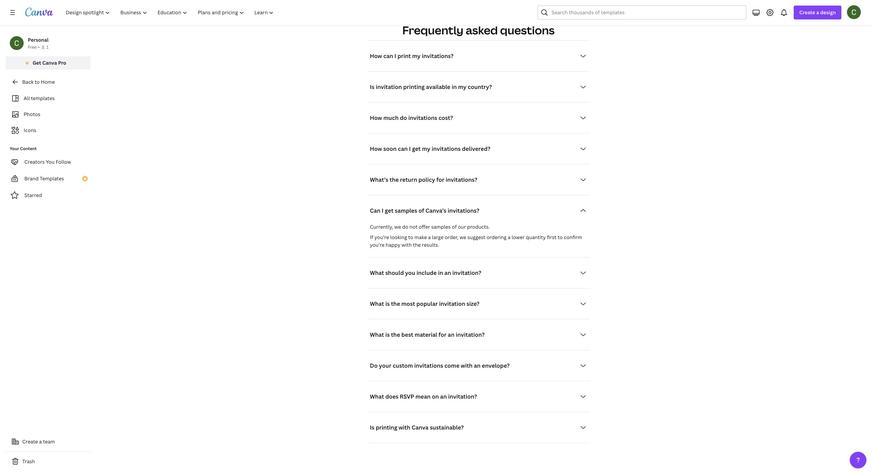 Task type: locate. For each thing, give the bounding box(es) containing it.
invitation left size?
[[439, 300, 465, 308]]

1 vertical spatial in
[[438, 269, 443, 277]]

create inside dropdown button
[[799, 9, 815, 16]]

what is the best material for an invitation? button
[[367, 328, 590, 342]]

the left most
[[391, 300, 400, 308]]

create
[[799, 9, 815, 16], [22, 439, 38, 446]]

how much do invitations cost?
[[370, 114, 453, 122]]

0 horizontal spatial in
[[438, 269, 443, 277]]

do left not
[[402, 224, 408, 230]]

0 vertical spatial invitation
[[376, 83, 402, 91]]

starred link
[[6, 189, 91, 203]]

samples
[[395, 207, 417, 215], [431, 224, 451, 230]]

0 vertical spatial canva
[[42, 60, 57, 66]]

how can i print my invitations?
[[370, 52, 454, 60]]

0 vertical spatial invitations
[[408, 114, 437, 122]]

frequently
[[402, 22, 463, 37]]

0 vertical spatial with
[[402, 242, 412, 248]]

in inside dropdown button
[[438, 269, 443, 277]]

1 vertical spatial is
[[370, 424, 374, 432]]

invitations left delivered?
[[432, 145, 461, 153]]

to right back
[[35, 79, 40, 85]]

invitations? down delivered?
[[446, 176, 477, 184]]

2 vertical spatial how
[[370, 145, 382, 153]]

0 vertical spatial for
[[436, 176, 444, 184]]

0 vertical spatial get
[[412, 145, 421, 153]]

for right material
[[439, 331, 446, 339]]

invitations? down "frequently"
[[422, 52, 454, 60]]

invitations? inside 'dropdown button'
[[448, 207, 479, 215]]

photos link
[[10, 108, 86, 121]]

is left most
[[385, 300, 390, 308]]

get right can
[[385, 207, 393, 215]]

you're
[[374, 234, 389, 241], [370, 242, 384, 248]]

i left print
[[394, 52, 396, 60]]

canva
[[42, 60, 57, 66], [412, 424, 428, 432]]

what left best
[[370, 331, 384, 339]]

what should you include in an invitation?
[[370, 269, 481, 277]]

3 what from the top
[[370, 331, 384, 339]]

can right soon
[[398, 145, 408, 153]]

1 horizontal spatial we
[[460, 234, 466, 241]]

can left print
[[383, 52, 393, 60]]

with down rsvp
[[399, 424, 410, 432]]

my
[[412, 52, 421, 60], [458, 83, 466, 91], [422, 145, 430, 153]]

1 what from the top
[[370, 269, 384, 277]]

a left the 'lower'
[[508, 234, 510, 241]]

0 horizontal spatial get
[[385, 207, 393, 215]]

0 vertical spatial we
[[394, 224, 401, 230]]

follow
[[56, 159, 71, 165]]

how left print
[[370, 52, 382, 60]]

0 vertical spatial printing
[[403, 83, 425, 91]]

the inside if you're looking to make a large order, we suggest ordering a lower quantity first to confirm you're happy with the results.
[[413, 242, 421, 248]]

2 vertical spatial with
[[399, 424, 410, 432]]

how soon can i get my invitations delivered?
[[370, 145, 490, 153]]

to right first on the right of page
[[558, 234, 563, 241]]

printing down does at left bottom
[[376, 424, 397, 432]]

get right soon
[[412, 145, 421, 153]]

size?
[[467, 300, 479, 308]]

create inside button
[[22, 439, 38, 446]]

of inside can i get samples of canva's invitations? 'dropdown button'
[[419, 207, 424, 215]]

0 horizontal spatial create
[[22, 439, 38, 446]]

i right soon
[[409, 145, 411, 153]]

2 vertical spatial i
[[382, 207, 384, 215]]

0 horizontal spatial of
[[419, 207, 424, 215]]

1 horizontal spatial get
[[412, 145, 421, 153]]

1 vertical spatial of
[[452, 224, 457, 230]]

invitations? for how can i print my invitations?
[[422, 52, 454, 60]]

1 vertical spatial is
[[385, 331, 390, 339]]

all templates link
[[10, 92, 86, 105]]

do right much
[[400, 114, 407, 122]]

create for create a team
[[22, 439, 38, 446]]

invitation? inside dropdown button
[[448, 393, 477, 401]]

in
[[452, 83, 457, 91], [438, 269, 443, 277]]

0 horizontal spatial printing
[[376, 424, 397, 432]]

can i get samples of canva's invitations? button
[[367, 204, 590, 218]]

is left best
[[385, 331, 390, 339]]

what left does at left bottom
[[370, 393, 384, 401]]

include
[[417, 269, 437, 277]]

2 how from the top
[[370, 114, 382, 122]]

is inside dropdown button
[[370, 83, 374, 91]]

is for most
[[385, 300, 390, 308]]

with right come
[[461, 362, 473, 370]]

get inside 'dropdown button'
[[385, 207, 393, 215]]

you're down if
[[370, 242, 384, 248]]

canva inside dropdown button
[[412, 424, 428, 432]]

1 vertical spatial get
[[385, 207, 393, 215]]

for right "policy"
[[436, 176, 444, 184]]

you're right if
[[374, 234, 389, 241]]

invitations left come
[[414, 362, 443, 370]]

confirm
[[564, 234, 582, 241]]

how much do invitations cost? button
[[367, 111, 590, 125]]

of left canva's
[[419, 207, 424, 215]]

1 vertical spatial canva
[[412, 424, 428, 432]]

back to home link
[[6, 75, 91, 89]]

my right print
[[412, 52, 421, 60]]

my inside dropdown button
[[458, 83, 466, 91]]

icons link
[[10, 124, 86, 137]]

1 horizontal spatial of
[[452, 224, 457, 230]]

trash
[[22, 459, 35, 465]]

1 horizontal spatial invitation
[[439, 300, 465, 308]]

in inside dropdown button
[[452, 83, 457, 91]]

an right "on"
[[440, 393, 447, 401]]

is for best
[[385, 331, 390, 339]]

creators you follow link
[[6, 155, 91, 169]]

sustainable?
[[430, 424, 464, 432]]

your
[[379, 362, 391, 370]]

1 vertical spatial we
[[460, 234, 466, 241]]

1 vertical spatial can
[[398, 145, 408, 153]]

1 vertical spatial i
[[409, 145, 411, 153]]

a left team
[[39, 439, 42, 446]]

what left most
[[370, 300, 384, 308]]

1 vertical spatial you're
[[370, 242, 384, 248]]

first
[[547, 234, 556, 241]]

of left our
[[452, 224, 457, 230]]

can
[[383, 52, 393, 60], [398, 145, 408, 153]]

1 vertical spatial with
[[461, 362, 473, 370]]

looking
[[390, 234, 407, 241]]

to left make
[[408, 234, 413, 241]]

in for available
[[452, 83, 457, 91]]

0 vertical spatial do
[[400, 114, 407, 122]]

0 horizontal spatial samples
[[395, 207, 417, 215]]

2 vertical spatial invitations
[[414, 362, 443, 370]]

0 vertical spatial invitation?
[[452, 269, 481, 277]]

what's the return policy for invitations?
[[370, 176, 477, 184]]

is
[[385, 300, 390, 308], [385, 331, 390, 339]]

1 is from the top
[[385, 300, 390, 308]]

0 vertical spatial is
[[370, 83, 374, 91]]

invitation up much
[[376, 83, 402, 91]]

0 horizontal spatial i
[[382, 207, 384, 215]]

0 vertical spatial how
[[370, 52, 382, 60]]

our
[[458, 224, 466, 230]]

printing
[[403, 83, 425, 91], [376, 424, 397, 432]]

what
[[370, 269, 384, 277], [370, 300, 384, 308], [370, 331, 384, 339], [370, 393, 384, 401]]

2 what from the top
[[370, 300, 384, 308]]

1 horizontal spatial printing
[[403, 83, 425, 91]]

1 vertical spatial how
[[370, 114, 382, 122]]

•
[[38, 44, 40, 50]]

0 vertical spatial of
[[419, 207, 424, 215]]

3 how from the top
[[370, 145, 382, 153]]

templates
[[31, 95, 55, 102]]

happy
[[386, 242, 400, 248]]

invitation? up size?
[[452, 269, 481, 277]]

the down make
[[413, 242, 421, 248]]

a left design on the top right of page
[[816, 9, 819, 16]]

2 is from the top
[[370, 424, 374, 432]]

1 vertical spatial printing
[[376, 424, 397, 432]]

i right can
[[382, 207, 384, 215]]

ordering
[[487, 234, 507, 241]]

2 horizontal spatial i
[[409, 145, 411, 153]]

how left much
[[370, 114, 382, 122]]

free •
[[28, 44, 40, 50]]

what's the return policy for invitations? button
[[367, 173, 590, 187]]

how
[[370, 52, 382, 60], [370, 114, 382, 122], [370, 145, 382, 153]]

canva left pro
[[42, 60, 57, 66]]

is
[[370, 83, 374, 91], [370, 424, 374, 432]]

2 vertical spatial invitation?
[[448, 393, 477, 401]]

is inside dropdown button
[[385, 300, 390, 308]]

do inside dropdown button
[[400, 114, 407, 122]]

for
[[436, 176, 444, 184], [439, 331, 446, 339]]

invitations left cost?
[[408, 114, 437, 122]]

can
[[370, 207, 380, 215]]

0 vertical spatial samples
[[395, 207, 417, 215]]

create left team
[[22, 439, 38, 446]]

1 vertical spatial my
[[458, 83, 466, 91]]

is inside dropdown button
[[385, 331, 390, 339]]

1 horizontal spatial my
[[422, 145, 430, 153]]

invitations?
[[422, 52, 454, 60], [446, 176, 477, 184], [448, 207, 479, 215]]

we down our
[[460, 234, 466, 241]]

with down looking
[[402, 242, 412, 248]]

0 vertical spatial in
[[452, 83, 457, 91]]

a up results.
[[428, 234, 431, 241]]

custom
[[393, 362, 413, 370]]

1 horizontal spatial i
[[394, 52, 396, 60]]

samples inside 'dropdown button'
[[395, 207, 417, 215]]

with
[[402, 242, 412, 248], [461, 362, 473, 370], [399, 424, 410, 432]]

samples up not
[[395, 207, 417, 215]]

with inside is printing with canva sustainable? dropdown button
[[399, 424, 410, 432]]

what left should on the left of the page
[[370, 269, 384, 277]]

do for not
[[402, 224, 408, 230]]

1 horizontal spatial canva
[[412, 424, 428, 432]]

content
[[20, 146, 37, 152]]

2 is from the top
[[385, 331, 390, 339]]

get
[[33, 60, 41, 66]]

how left soon
[[370, 145, 382, 153]]

None search field
[[538, 6, 747, 19]]

with inside do your custom invitations come with an envelope? dropdown button
[[461, 362, 473, 370]]

invitation
[[376, 83, 402, 91], [439, 300, 465, 308]]

i
[[394, 52, 396, 60], [409, 145, 411, 153], [382, 207, 384, 215]]

my up "policy"
[[422, 145, 430, 153]]

envelope?
[[482, 362, 510, 370]]

1 vertical spatial for
[[439, 331, 446, 339]]

2 vertical spatial my
[[422, 145, 430, 153]]

invitation? right "on"
[[448, 393, 477, 401]]

1 horizontal spatial create
[[799, 9, 815, 16]]

a inside dropdown button
[[816, 9, 819, 16]]

0 vertical spatial create
[[799, 9, 815, 16]]

how for how soon can i get my invitations delivered?
[[370, 145, 382, 153]]

make
[[414, 234, 427, 241]]

0 horizontal spatial canva
[[42, 60, 57, 66]]

invitations inside dropdown button
[[414, 362, 443, 370]]

a
[[816, 9, 819, 16], [428, 234, 431, 241], [508, 234, 510, 241], [39, 439, 42, 446]]

invitations? for what's the return policy for invitations?
[[446, 176, 477, 184]]

invitations? up our
[[448, 207, 479, 215]]

in right include
[[438, 269, 443, 277]]

in right available
[[452, 83, 457, 91]]

invitations
[[408, 114, 437, 122], [432, 145, 461, 153], [414, 362, 443, 370]]

christina overa image
[[847, 5, 861, 19]]

1 how from the top
[[370, 52, 382, 60]]

the left return
[[390, 176, 399, 184]]

0 vertical spatial can
[[383, 52, 393, 60]]

trash link
[[6, 455, 91, 469]]

currently, we do not offer samples of our products.
[[370, 224, 490, 230]]

get
[[412, 145, 421, 153], [385, 207, 393, 215]]

1 vertical spatial create
[[22, 439, 38, 446]]

order,
[[445, 234, 458, 241]]

canva left 'sustainable?'
[[412, 424, 428, 432]]

personal
[[28, 37, 49, 43]]

currently,
[[370, 224, 393, 230]]

2 horizontal spatial my
[[458, 83, 466, 91]]

my left country?
[[458, 83, 466, 91]]

printing inside dropdown button
[[403, 83, 425, 91]]

printing left available
[[403, 83, 425, 91]]

0 vertical spatial invitations?
[[422, 52, 454, 60]]

4 what from the top
[[370, 393, 384, 401]]

the inside dropdown button
[[391, 300, 400, 308]]

how soon can i get my invitations delivered? button
[[367, 142, 590, 156]]

1 vertical spatial invitations?
[[446, 176, 477, 184]]

create left design on the top right of page
[[799, 9, 815, 16]]

1 horizontal spatial in
[[452, 83, 457, 91]]

invitation? down size?
[[456, 331, 485, 339]]

1 is from the top
[[370, 83, 374, 91]]

how for how much do invitations cost?
[[370, 114, 382, 122]]

is inside dropdown button
[[370, 424, 374, 432]]

1 horizontal spatial samples
[[431, 224, 451, 230]]

0 vertical spatial my
[[412, 52, 421, 60]]

0 horizontal spatial can
[[383, 52, 393, 60]]

2 vertical spatial invitations?
[[448, 207, 479, 215]]

my for country?
[[458, 83, 466, 91]]

we up looking
[[394, 224, 401, 230]]

create a team button
[[6, 436, 91, 449]]

brand templates
[[24, 175, 64, 182]]

0 vertical spatial is
[[385, 300, 390, 308]]

1 vertical spatial do
[[402, 224, 408, 230]]

samples up large
[[431, 224, 451, 230]]

products.
[[467, 224, 490, 230]]

is for is printing with canva sustainable?
[[370, 424, 374, 432]]



Task type: vqa. For each thing, say whether or not it's contained in the screenshot.
Smileys & People
no



Task type: describe. For each thing, give the bounding box(es) containing it.
suggest
[[467, 234, 485, 241]]

0 vertical spatial i
[[394, 52, 396, 60]]

get canva pro button
[[6, 56, 91, 70]]

1 horizontal spatial to
[[408, 234, 413, 241]]

0 vertical spatial you're
[[374, 234, 389, 241]]

back
[[22, 79, 33, 85]]

what should you include in an invitation? button
[[367, 266, 590, 280]]

you
[[405, 269, 415, 277]]

cost?
[[439, 114, 453, 122]]

is printing with canva sustainable?
[[370, 424, 464, 432]]

soon
[[383, 145, 397, 153]]

delivered?
[[462, 145, 490, 153]]

come
[[444, 362, 459, 370]]

canva's
[[425, 207, 446, 215]]

asked
[[466, 22, 498, 37]]

create a team
[[22, 439, 55, 446]]

in for include
[[438, 269, 443, 277]]

does
[[385, 393, 398, 401]]

what for what does rsvp mean on an invitation?
[[370, 393, 384, 401]]

invitation? for what does rsvp mean on an invitation?
[[448, 393, 477, 401]]

0 horizontal spatial we
[[394, 224, 401, 230]]

do
[[370, 362, 378, 370]]

0 horizontal spatial my
[[412, 52, 421, 60]]

lower
[[512, 234, 525, 241]]

creators
[[24, 159, 45, 165]]

how can i print my invitations? button
[[367, 49, 590, 63]]

creators you follow
[[24, 159, 71, 165]]

brand templates link
[[6, 172, 91, 186]]

all templates
[[24, 95, 55, 102]]

pro
[[58, 60, 66, 66]]

back to home
[[22, 79, 55, 85]]

create for create a design
[[799, 9, 815, 16]]

canva inside button
[[42, 60, 57, 66]]

invitations for cost?
[[408, 114, 437, 122]]

get canva pro
[[33, 60, 66, 66]]

is invitation printing available in my country?
[[370, 83, 492, 91]]

printing inside dropdown button
[[376, 424, 397, 432]]

1 horizontal spatial can
[[398, 145, 408, 153]]

with inside if you're looking to make a large order, we suggest ordering a lower quantity first to confirm you're happy with the results.
[[402, 242, 412, 248]]

what for what is the best material for an invitation?
[[370, 331, 384, 339]]

is invitation printing available in my country? button
[[367, 80, 590, 94]]

Search search field
[[552, 6, 742, 19]]

country?
[[468, 83, 492, 91]]

much
[[383, 114, 399, 122]]

photos
[[24, 111, 40, 118]]

what for what is the most popular invitation size?
[[370, 300, 384, 308]]

results.
[[422, 242, 439, 248]]

what does rsvp mean on an invitation?
[[370, 393, 477, 401]]

an right include
[[444, 269, 451, 277]]

do your custom invitations come with an envelope? button
[[367, 359, 590, 373]]

your content
[[10, 146, 37, 152]]

rsvp
[[400, 393, 414, 401]]

1 vertical spatial invitations
[[432, 145, 461, 153]]

1 vertical spatial invitation
[[439, 300, 465, 308]]

return
[[400, 176, 417, 184]]

1
[[46, 44, 48, 50]]

an left envelope?
[[474, 362, 481, 370]]

not
[[410, 224, 418, 230]]

create a design
[[799, 9, 836, 16]]

best
[[401, 331, 413, 339]]

policy
[[418, 176, 435, 184]]

what is the most popular invitation size?
[[370, 300, 479, 308]]

a inside button
[[39, 439, 42, 446]]

0 horizontal spatial invitation
[[376, 83, 402, 91]]

if you're looking to make a large order, we suggest ordering a lower quantity first to confirm you're happy with the results.
[[370, 234, 582, 248]]

is for is invitation printing available in my country?
[[370, 83, 374, 91]]

invitations for come
[[414, 362, 443, 370]]

templates
[[40, 175, 64, 182]]

1 vertical spatial invitation?
[[456, 331, 485, 339]]

i inside 'dropdown button'
[[382, 207, 384, 215]]

starred
[[24, 192, 42, 199]]

what is the best material for an invitation?
[[370, 331, 485, 339]]

brand
[[24, 175, 39, 182]]

what is the most popular invitation size? button
[[367, 297, 590, 311]]

material
[[415, 331, 437, 339]]

invitation? for what should you include in an invitation?
[[452, 269, 481, 277]]

what's
[[370, 176, 388, 184]]

do for invitations
[[400, 114, 407, 122]]

what does rsvp mean on an invitation? button
[[367, 390, 590, 404]]

all
[[24, 95, 30, 102]]

mean
[[415, 393, 431, 401]]

2 horizontal spatial to
[[558, 234, 563, 241]]

free
[[28, 44, 37, 50]]

you
[[46, 159, 55, 165]]

your
[[10, 146, 19, 152]]

popular
[[416, 300, 438, 308]]

get inside dropdown button
[[412, 145, 421, 153]]

an right material
[[448, 331, 454, 339]]

how for how can i print my invitations?
[[370, 52, 382, 60]]

what for what should you include in an invitation?
[[370, 269, 384, 277]]

questions
[[500, 22, 555, 37]]

home
[[41, 79, 55, 85]]

offer
[[419, 224, 430, 230]]

print
[[398, 52, 411, 60]]

0 horizontal spatial to
[[35, 79, 40, 85]]

top level navigation element
[[61, 6, 280, 19]]

design
[[820, 9, 836, 16]]

icons
[[24, 127, 36, 134]]

if
[[370, 234, 373, 241]]

we inside if you're looking to make a large order, we suggest ordering a lower quantity first to confirm you're happy with the results.
[[460, 234, 466, 241]]

team
[[43, 439, 55, 446]]

the left best
[[391, 331, 400, 339]]

most
[[401, 300, 415, 308]]

my for invitations
[[422, 145, 430, 153]]

on
[[432, 393, 439, 401]]

1 vertical spatial samples
[[431, 224, 451, 230]]

is printing with canva sustainable? button
[[367, 421, 590, 435]]

can i get samples of canva's invitations?
[[370, 207, 479, 215]]



